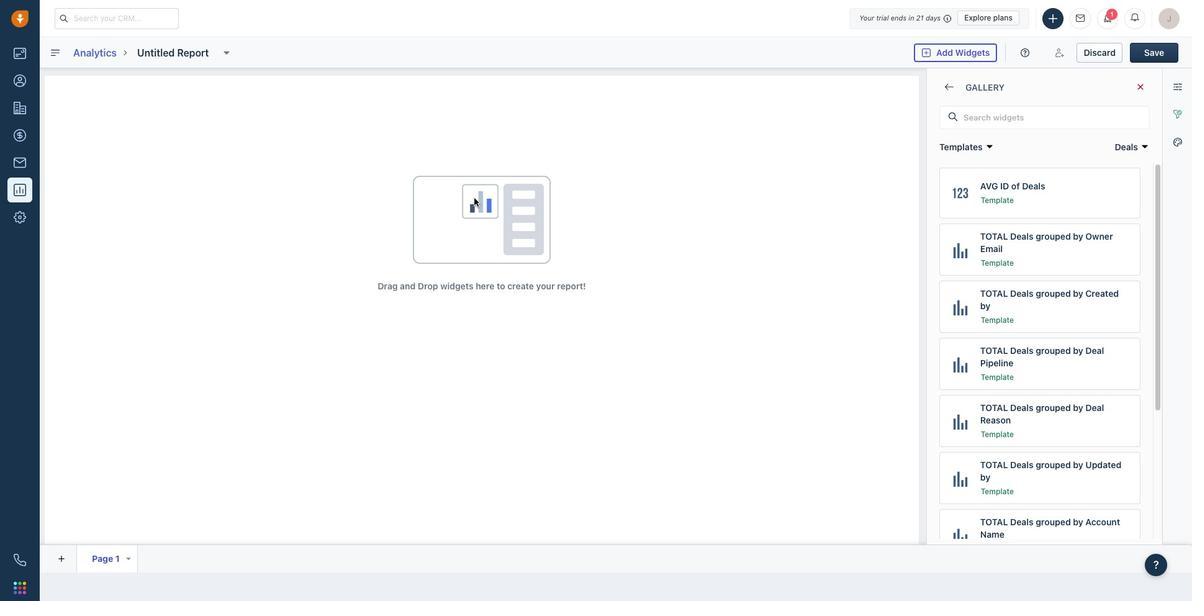Task type: locate. For each thing, give the bounding box(es) containing it.
your trial ends in 21 days
[[860, 14, 941, 22]]

phone element
[[7, 548, 32, 573]]

your
[[860, 14, 875, 22]]

plans
[[994, 13, 1013, 22]]

trial
[[877, 14, 889, 22]]

1
[[1110, 10, 1114, 18]]

Search your CRM... text field
[[55, 8, 179, 29]]

phone image
[[14, 554, 26, 566]]

explore plans link
[[958, 11, 1020, 25]]

21
[[917, 14, 924, 22]]



Task type: describe. For each thing, give the bounding box(es) containing it.
explore
[[965, 13, 992, 22]]

in
[[909, 14, 915, 22]]

freshworks switcher image
[[14, 582, 26, 594]]

1 link
[[1097, 8, 1119, 29]]

ends
[[891, 14, 907, 22]]

explore plans
[[965, 13, 1013, 22]]

days
[[926, 14, 941, 22]]



Task type: vqa. For each thing, say whether or not it's contained in the screenshot.
1
yes



